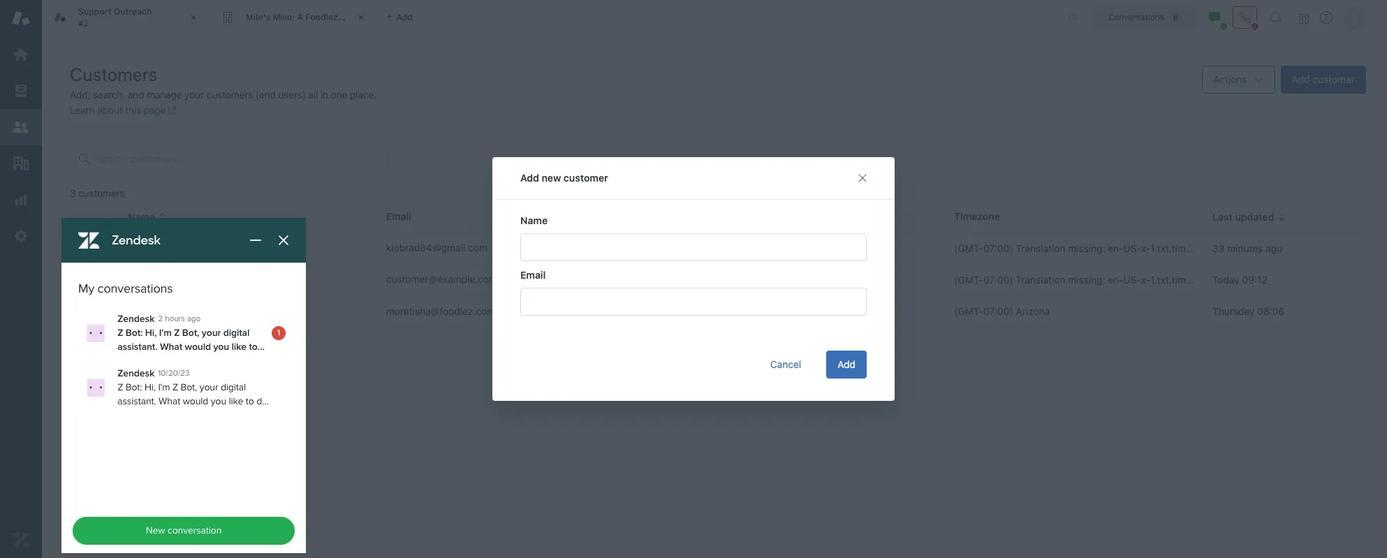 Task type: vqa. For each thing, say whether or not it's contained in the screenshot.
THE US-
yes



Task type: locate. For each thing, give the bounding box(es) containing it.
1 horizontal spatial customer
[[1313, 73, 1356, 85]]

2 en- from the top
[[1109, 274, 1124, 286]]

2 us- from the top
[[1124, 274, 1142, 286]]

0 vertical spatial customers
[[207, 89, 253, 101]]

customers right 3 on the top left
[[78, 187, 125, 199]]

en- for today 09:12
[[1109, 274, 1124, 286]]

0 horizontal spatial close image
[[187, 10, 201, 24]]

2 horizontal spatial add
[[1293, 73, 1311, 85]]

0 vertical spatial (gmt-07:00) translation missing: en-us-x-1.txt.timezone.america_los_angeles
[[955, 242, 1312, 254]]

name inside add new customer dialog
[[521, 215, 548, 226]]

last updated
[[1213, 211, 1275, 223]]

1 horizontal spatial customers
[[207, 89, 253, 101]]

0 vertical spatial missing:
[[1069, 242, 1106, 254]]

1 vertical spatial 1.txt.timezone.america_los_angeles
[[1151, 274, 1312, 286]]

us-
[[1124, 242, 1142, 254], [1124, 274, 1142, 286]]

1 vertical spatial customer
[[564, 172, 609, 184]]

1 vertical spatial us-
[[1124, 274, 1142, 286]]

1.txt.timezone.america_los_angeles up today
[[1151, 242, 1312, 254]]

customer
[[1313, 73, 1356, 85], [564, 172, 609, 184]]

translation
[[1016, 242, 1066, 254], [1016, 274, 1066, 286]]

name up brad on the left
[[128, 211, 155, 223]]

1 translation from the top
[[1016, 242, 1066, 254]]

foodlez
[[306, 12, 338, 22]]

1 en- from the top
[[1109, 242, 1124, 254]]

07:00) for thursday 08:06
[[984, 305, 1014, 317]]

1 vertical spatial add
[[521, 172, 539, 184]]

(end
[[256, 89, 276, 101]]

1 1.txt.timezone.america_los_angeles from the top
[[1151, 242, 1312, 254]]

1.txt.timezone.america_los_angeles
[[1151, 242, 1312, 254], [1151, 274, 1312, 286]]

0 vertical spatial customer
[[1313, 73, 1356, 85]]

09:12
[[1243, 274, 1268, 286]]

add right the cancel at the right
[[838, 359, 856, 370]]

missing:
[[1069, 242, 1106, 254], [1069, 274, 1106, 286]]

1 vertical spatial customers
[[78, 187, 125, 199]]

conversations
[[1109, 12, 1165, 22]]

get started image
[[12, 45, 30, 64]]

thursday
[[1213, 305, 1255, 317]]

07:00)
[[984, 242, 1014, 254], [984, 274, 1014, 286], [984, 305, 1014, 317]]

1 horizontal spatial close image
[[354, 10, 368, 24]]

en-
[[1109, 242, 1124, 254], [1109, 274, 1124, 286]]

1 vertical spatial missing:
[[1069, 274, 1106, 286]]

0 horizontal spatial customer
[[564, 172, 609, 184]]

#2
[[78, 18, 89, 28]]

x-
[[1142, 242, 1151, 254], [1142, 274, 1151, 286]]

add,
[[70, 89, 90, 101]]

tab
[[42, 0, 210, 35]]

0 vertical spatial us-
[[1124, 242, 1142, 254]]

1 vertical spatial 07:00)
[[984, 274, 1014, 286]]

1 us- from the top
[[1124, 242, 1142, 254]]

2 translation from the top
[[1016, 274, 1066, 286]]

2 vertical spatial 07:00)
[[984, 305, 1014, 317]]

1 (gmt-07:00) translation missing: en-us-x-1.txt.timezone.america_los_angeles from the top
[[955, 242, 1312, 254]]

1 missing: from the top
[[1069, 242, 1106, 254]]

last
[[1213, 211, 1233, 223]]

1 (gmt- from the top
[[955, 242, 984, 254]]

cancel button
[[760, 351, 813, 379]]

close image right foodlez
[[354, 10, 368, 24]]

customers
[[70, 64, 158, 85]]

2 missing: from the top
[[1069, 274, 1106, 286]]

1.txt.timezone.america_los_angeles for 33
[[1151, 242, 1312, 254]]

1 vertical spatial x-
[[1142, 274, 1151, 286]]

2 vertical spatial add
[[838, 359, 856, 370]]

0 vertical spatial translation
[[1016, 242, 1066, 254]]

milo's miso: a foodlez subsidiary
[[246, 12, 384, 22]]

en- for 33 minutes ago
[[1109, 242, 1124, 254]]

close image inside milo's miso: a foodlez subsidiary tab
[[354, 10, 368, 24]]

close image
[[187, 10, 201, 24], [354, 10, 368, 24]]

milo's miso: a foodlez subsidiary tab
[[210, 0, 384, 35]]

(gmt-
[[955, 242, 984, 254], [955, 274, 984, 286], [955, 305, 984, 317]]

morrel
[[155, 305, 184, 317]]

moretisha@foodlez.com
[[386, 305, 496, 317]]

0 vertical spatial (gmt-
[[955, 242, 984, 254]]

minutes
[[1228, 242, 1264, 254]]

page
[[144, 104, 166, 116]]

0 vertical spatial add
[[1293, 73, 1311, 85]]

1 vertical spatial translation
[[1016, 274, 1066, 286]]

missing: for today 09:12
[[1069, 274, 1106, 286]]

updated
[[1236, 211, 1275, 223]]

customer inside dialog
[[564, 172, 609, 184]]

about
[[97, 104, 123, 116]]

customers right your
[[207, 89, 253, 101]]

translation for 33 minutes ago
[[1016, 242, 1066, 254]]

name inside name button
[[128, 211, 155, 223]]

add down zendesk products image at the right top of page
[[1293, 73, 1311, 85]]

2 (gmt-07:00) translation missing: en-us-x-1.txt.timezone.america_los_angeles from the top
[[955, 274, 1312, 286]]

a
[[297, 12, 303, 22]]

2 vertical spatial (gmt-
[[955, 305, 984, 317]]

new_customer
[[648, 307, 699, 315]]

2 (gmt- from the top
[[955, 274, 984, 286]]

+1
[[754, 305, 765, 317]]

+1 more button
[[754, 305, 790, 317]]

0 vertical spatial x-
[[1142, 242, 1151, 254]]

1.txt.timezone.america_los_angeles up "thursday"
[[1151, 274, 1312, 286]]

0 horizontal spatial customers
[[78, 187, 125, 199]]

tisha morrel link
[[128, 305, 184, 317]]

customer@example.com
[[386, 273, 497, 285]]

(gmt-07:00) translation missing: en-us-x-1.txt.timezone.america_los_angeles for today 09:12
[[955, 274, 1312, 286]]

add
[[1293, 73, 1311, 85], [521, 172, 539, 184], [838, 359, 856, 370]]

today
[[1213, 274, 1240, 286]]

tab containing support outreach
[[42, 0, 210, 35]]

new
[[542, 172, 561, 184]]

1 vertical spatial (gmt-07:00) translation missing: en-us-x-1.txt.timezone.america_los_angeles
[[955, 274, 1312, 286]]

customer right 'new'
[[564, 172, 609, 184]]

brad
[[128, 242, 149, 254]]

missing: for 33 minutes ago
[[1069, 242, 1106, 254]]

close image inside 'tab'
[[187, 10, 201, 24]]

1 07:00) from the top
[[984, 242, 1014, 254]]

your
[[185, 89, 204, 101]]

customer down get help icon
[[1313, 73, 1356, 85]]

add new customer
[[521, 172, 609, 184]]

0 horizontal spatial add
[[521, 172, 539, 184]]

0 horizontal spatial name
[[128, 211, 155, 223]]

2 07:00) from the top
[[984, 274, 1014, 286]]

place.
[[350, 89, 377, 101]]

3 customers
[[70, 187, 125, 199]]

zendesk products image
[[1300, 14, 1310, 23]]

close image for milo's miso: a foodlez subsidiary tab
[[354, 10, 368, 24]]

1 vertical spatial en-
[[1109, 274, 1124, 286]]

0 vertical spatial en-
[[1109, 242, 1124, 254]]

3 07:00) from the top
[[984, 305, 1014, 317]]

name
[[128, 211, 155, 223], [521, 215, 548, 226]]

customer
[[148, 274, 192, 286]]

support
[[78, 6, 112, 17]]

2 x- from the top
[[1142, 274, 1151, 286]]

add left 'new'
[[521, 172, 539, 184]]

translation for today 09:12
[[1016, 274, 1066, 286]]

1 horizontal spatial add
[[838, 359, 856, 370]]

1 horizontal spatial name
[[521, 215, 548, 226]]

reporting image
[[12, 191, 30, 209]]

2 close image from the left
[[354, 10, 368, 24]]

1 close image from the left
[[187, 10, 201, 24]]

1 vertical spatial (gmt-
[[955, 274, 984, 286]]

Email field
[[521, 288, 867, 316]]

customers
[[207, 89, 253, 101], [78, 187, 125, 199]]

close image right outreach
[[187, 10, 201, 24]]

last updated button
[[1213, 211, 1286, 224]]

1 x- from the top
[[1142, 242, 1151, 254]]

name down 'new'
[[521, 215, 548, 226]]

3 (gmt- from the top
[[955, 305, 984, 317]]

2 1.txt.timezone.america_los_angeles from the top
[[1151, 274, 1312, 286]]

3
[[70, 187, 76, 199]]

tisha
[[128, 305, 152, 317]]

views image
[[12, 82, 30, 100]]

0 vertical spatial 07:00)
[[984, 242, 1014, 254]]

0 vertical spatial 1.txt.timezone.america_los_angeles
[[1151, 242, 1312, 254]]

(gmt-07:00) translation missing: en-us-x-1.txt.timezone.america_los_angeles
[[955, 242, 1312, 254], [955, 274, 1312, 286]]



Task type: describe. For each thing, give the bounding box(es) containing it.
the customer link
[[128, 274, 192, 286]]

learn
[[70, 104, 95, 116]]

outreach
[[114, 6, 152, 17]]

1.txt.timezone.america_los_angeles for today
[[1151, 274, 1312, 286]]

customer inside button
[[1313, 73, 1356, 85]]

brad link
[[128, 242, 149, 254]]

today 09:12
[[1213, 274, 1268, 286]]

unverified email image
[[495, 244, 506, 255]]

unverified email image
[[504, 275, 516, 286]]

cancel
[[771, 359, 802, 370]]

33
[[1213, 242, 1225, 254]]

33 minutes ago
[[1213, 242, 1283, 254]]

name button
[[128, 211, 166, 224]]

learn about this page link
[[70, 104, 177, 116]]

arizona
[[1016, 305, 1050, 317]]

klobrad84@gmail.com
[[386, 242, 488, 254]]

tisha morrel
[[128, 305, 184, 317]]

x- for today 09:12
[[1142, 274, 1151, 286]]

manage
[[147, 89, 182, 101]]

customers add, search, and manage your customers (end users) all in one place.
[[70, 64, 377, 101]]

(gmt- for today 09:12
[[955, 274, 984, 286]]

all
[[308, 89, 318, 101]]

main element
[[0, 0, 42, 558]]

support outreach #2
[[78, 6, 152, 28]]

learn about this page
[[70, 104, 166, 116]]

(gmt-07:00) translation missing: en-us-x-1.txt.timezone.america_los_angeles for 33 minutes ago
[[955, 242, 1312, 254]]

subsidiary
[[340, 12, 384, 22]]

(gmt- for 33 minutes ago
[[955, 242, 984, 254]]

users)
[[278, 89, 306, 101]]

us- for today 09:12
[[1124, 274, 1142, 286]]

milo's
[[246, 12, 271, 22]]

search,
[[93, 89, 125, 101]]

customers inside "customers add, search, and manage your customers (end users) all in one place."
[[207, 89, 253, 101]]

(gmt-07:00) arizona
[[955, 305, 1050, 317]]

Search customers field
[[96, 153, 375, 166]]

one
[[331, 89, 347, 101]]

close modal image
[[857, 173, 869, 184]]

add for new
[[521, 172, 539, 184]]

x- for 33 minutes ago
[[1142, 242, 1151, 254]]

the
[[128, 274, 145, 286]]

08:06
[[1258, 305, 1285, 317]]

email
[[521, 269, 546, 281]]

us- for 33 minutes ago
[[1124, 242, 1142, 254]]

Name field
[[521, 233, 867, 261]]

07:00) for today 09:12
[[984, 274, 1014, 286]]

thursday 08:06
[[1213, 305, 1285, 317]]

add button
[[827, 351, 867, 379]]

add customer button
[[1281, 66, 1367, 94]]

in
[[321, 89, 328, 101]]

(gmt- for thursday 08:06
[[955, 305, 984, 317]]

this
[[125, 104, 141, 116]]

admin image
[[12, 227, 30, 245]]

get help image
[[1321, 11, 1333, 24]]

the customer
[[128, 274, 192, 286]]

close image for 'tab' containing support outreach
[[187, 10, 201, 24]]

tabs tab list
[[42, 0, 1054, 35]]

07:00) for 33 minutes ago
[[984, 242, 1014, 254]]

miso:
[[273, 12, 295, 22]]

add customer
[[1293, 73, 1356, 85]]

more
[[767, 305, 790, 317]]

conversations button
[[1094, 6, 1197, 28]]

add new customer dialog
[[493, 157, 895, 401]]

customers image
[[12, 118, 30, 136]]

ago
[[1266, 242, 1283, 254]]

organizations image
[[12, 154, 30, 173]]

zendesk image
[[12, 531, 30, 549]]

brickmortar
[[707, 307, 748, 315]]

add for customer
[[1293, 73, 1311, 85]]

and
[[128, 89, 144, 101]]

brickmortar +1 more
[[707, 305, 790, 317]]

zendesk support image
[[12, 9, 30, 27]]

(opens in a new tab) image
[[166, 106, 177, 115]]



